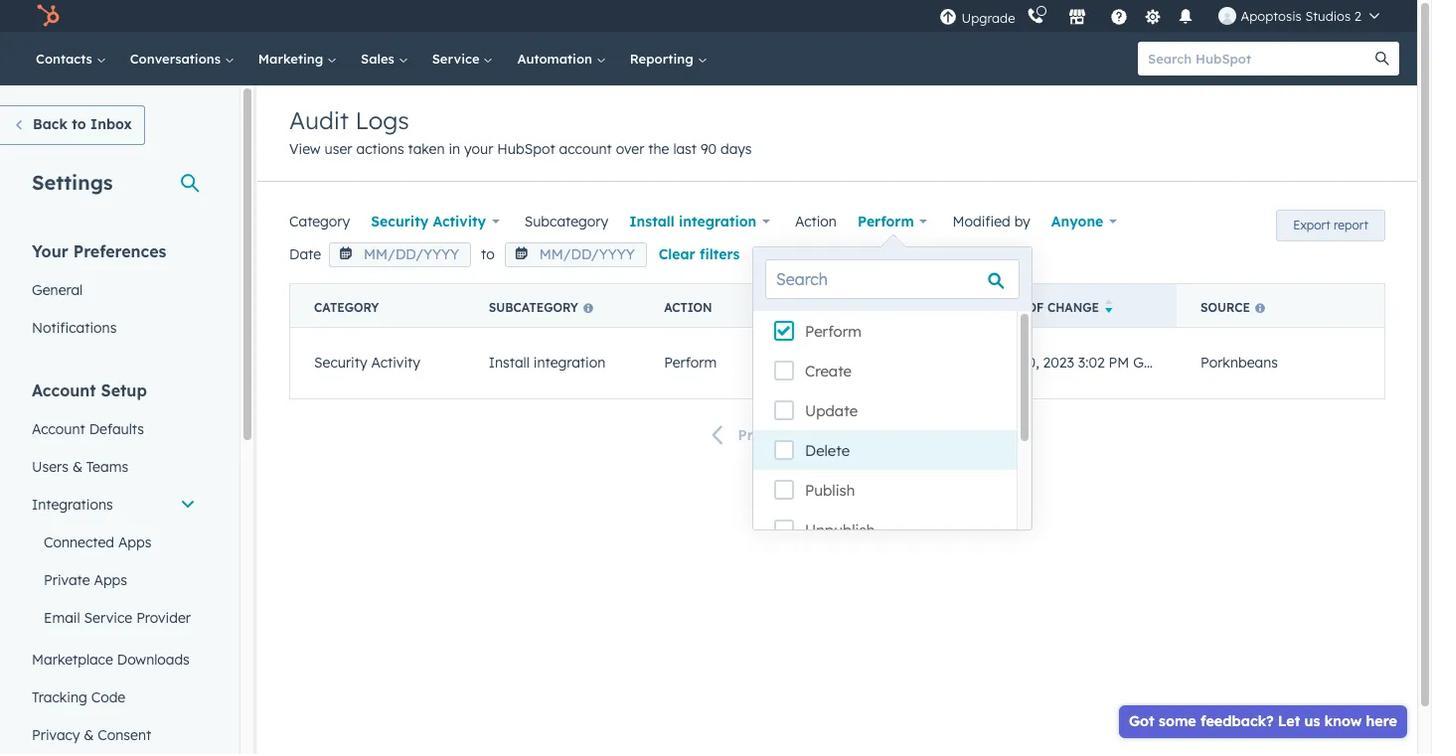 Task type: describe. For each thing, give the bounding box(es) containing it.
connected apps link
[[20, 524, 208, 562]]

privacy & consent
[[32, 727, 151, 744]]

calling icon image
[[1027, 8, 1045, 26]]

to inside back to inbox link
[[72, 115, 86, 133]]

conversations link
[[118, 32, 246, 85]]

inbox
[[90, 115, 132, 133]]

next button
[[776, 422, 859, 449]]

2 vertical spatial perform
[[664, 354, 717, 372]]

MM/DD/YYYY text field
[[505, 242, 647, 267]]

install inside popup button
[[629, 213, 675, 231]]

automation
[[517, 51, 596, 67]]

your
[[464, 140, 493, 158]]

defaults
[[89, 420, 144, 438]]

setup
[[101, 381, 147, 401]]

1 vertical spatial perform
[[805, 322, 862, 341]]

hubspot
[[497, 140, 555, 158]]

descending sort. press to sort ascending. image
[[1105, 299, 1113, 313]]

install integration inside popup button
[[629, 213, 757, 231]]

oct 30, 2023 3:02 pm gmt
[[993, 354, 1163, 372]]

filters
[[700, 245, 740, 263]]

reporting
[[630, 51, 697, 67]]

0 horizontal spatial install
[[489, 354, 530, 372]]

consent
[[98, 727, 151, 744]]

private apps link
[[20, 562, 208, 599]]

category for subcategory
[[289, 213, 350, 231]]

preferences
[[73, 242, 166, 261]]

0 horizontal spatial integration
[[534, 354, 606, 372]]

export
[[1293, 218, 1331, 233]]

notifications image
[[1177, 9, 1195, 27]]

account for account defaults
[[32, 420, 85, 438]]

report
[[1334, 218, 1369, 233]]

security inside popup button
[[371, 213, 429, 231]]

over
[[616, 140, 644, 158]]

& for privacy
[[84, 727, 94, 744]]

logs
[[355, 105, 409, 135]]

back to inbox link
[[0, 105, 145, 145]]

apoptosis studios 2
[[1241, 8, 1362, 24]]

90
[[701, 140, 717, 158]]

0 vertical spatial subcategory
[[524, 213, 608, 231]]

perform button
[[845, 202, 941, 242]]

of
[[1027, 300, 1044, 315]]

sales link
[[349, 32, 420, 85]]

account setup element
[[20, 380, 208, 754]]

view
[[289, 140, 321, 158]]

audit logs view user actions taken in your hubspot account over the last 90 days
[[289, 105, 752, 158]]

1 horizontal spatial modified
[[953, 213, 1011, 231]]

clear filters
[[659, 245, 740, 263]]

connected
[[44, 534, 114, 552]]

Search search field
[[765, 259, 1020, 299]]

date of change button
[[969, 284, 1177, 327]]

gmt
[[1133, 354, 1163, 372]]

apps for connected apps
[[118, 534, 152, 552]]

hubspot image
[[36, 4, 60, 28]]

settings image
[[1144, 8, 1162, 26]]

Search HubSpot search field
[[1138, 42, 1382, 76]]

0 horizontal spatial action
[[664, 300, 712, 315]]

category for security activity
[[314, 300, 379, 315]]

in
[[449, 140, 460, 158]]

10
[[868, 426, 884, 444]]

tarashultz49@gmail.com
[[817, 365, 957, 380]]

email service provider
[[44, 609, 191, 627]]

contacts
[[36, 51, 96, 67]]

sales
[[361, 51, 398, 67]]

apoptosis
[[1241, 8, 1302, 24]]

0 horizontal spatial by
[[842, 300, 857, 315]]

3:02
[[1078, 354, 1105, 372]]

conversations
[[130, 51, 224, 67]]

tracking code link
[[20, 679, 208, 717]]

last
[[673, 140, 697, 158]]

list box containing perform
[[753, 311, 1032, 550]]

code
[[91, 689, 125, 707]]

help image
[[1111, 9, 1129, 27]]

change
[[1048, 300, 1099, 315]]

private
[[44, 572, 90, 589]]

audit
[[289, 105, 349, 135]]

tracking
[[32, 689, 87, 707]]

date for date
[[289, 245, 321, 263]]

update
[[805, 402, 858, 420]]

1 vertical spatial subcategory
[[489, 300, 578, 315]]

security activity inside popup button
[[371, 213, 486, 231]]

10 per page button
[[859, 415, 974, 455]]

email service provider link
[[20, 599, 208, 637]]

account defaults
[[32, 420, 144, 438]]

marketing
[[258, 51, 327, 67]]

notifications
[[32, 319, 117, 337]]

provider
[[136, 609, 191, 627]]

0 horizontal spatial install integration
[[489, 354, 606, 372]]

taken
[[408, 140, 445, 158]]

delete
[[805, 441, 850, 460]]

tracking code
[[32, 689, 125, 707]]

service inside account setup element
[[84, 609, 132, 627]]

next
[[783, 426, 816, 444]]

your preferences
[[32, 242, 166, 261]]

1 horizontal spatial action
[[795, 213, 837, 231]]



Task type: locate. For each thing, give the bounding box(es) containing it.
install integration button
[[616, 202, 783, 242]]

notifications link
[[20, 309, 208, 347]]

0 vertical spatial action
[[795, 213, 837, 231]]

1 horizontal spatial activity
[[433, 213, 486, 231]]

notifications button
[[1169, 0, 1203, 32]]

marketplaces button
[[1057, 0, 1099, 32]]

date inside "button"
[[993, 300, 1024, 315]]

0 vertical spatial modified by
[[953, 213, 1030, 231]]

integration inside popup button
[[679, 213, 757, 231]]

1 horizontal spatial by
[[1014, 213, 1030, 231]]

list box
[[753, 311, 1032, 550]]

calling icon button
[[1019, 3, 1053, 29]]

1 vertical spatial modified
[[774, 300, 838, 315]]

activity inside popup button
[[433, 213, 486, 231]]

0 vertical spatial service
[[432, 51, 483, 67]]

1 horizontal spatial security
[[371, 213, 429, 231]]

descending sort. press to sort ascending. element
[[1105, 299, 1113, 316]]

service down the private apps link
[[84, 609, 132, 627]]

1 vertical spatial by
[[842, 300, 857, 315]]

modified by
[[953, 213, 1030, 231], [774, 300, 857, 315]]

0 vertical spatial security
[[371, 213, 429, 231]]

account for account setup
[[32, 381, 96, 401]]

security activity
[[371, 213, 486, 231], [314, 354, 420, 372]]

export report button
[[1276, 210, 1386, 242]]

users
[[32, 458, 69, 476]]

marketplace downloads
[[32, 651, 190, 669]]

privacy
[[32, 727, 80, 744]]

category down mm/dd/yyyy text field at the left top of the page
[[314, 300, 379, 315]]

0 vertical spatial activity
[[433, 213, 486, 231]]

porknbeans
[[1201, 354, 1278, 372]]

0 vertical spatial by
[[1014, 213, 1030, 231]]

0 horizontal spatial to
[[72, 115, 86, 133]]

oct
[[993, 354, 1016, 372]]

apps inside connected apps "link"
[[118, 534, 152, 552]]

unpublish
[[805, 521, 875, 540]]

user
[[325, 140, 352, 158]]

1 vertical spatial install
[[489, 354, 530, 372]]

0 horizontal spatial security
[[314, 354, 367, 372]]

1 horizontal spatial date
[[993, 300, 1024, 315]]

apoptosis studios 2 button
[[1207, 0, 1391, 32]]

action
[[795, 213, 837, 231], [664, 300, 712, 315]]

perform up prev button
[[664, 354, 717, 372]]

marketing link
[[246, 32, 349, 85]]

& right the users
[[72, 458, 82, 476]]

per
[[889, 426, 912, 444]]

10 per page
[[868, 426, 952, 444]]

category
[[289, 213, 350, 231], [314, 300, 379, 315]]

page
[[916, 426, 952, 444]]

1 vertical spatial modified by
[[774, 300, 857, 315]]

1 vertical spatial apps
[[94, 572, 127, 589]]

category down view
[[289, 213, 350, 231]]

settings
[[32, 170, 113, 195]]

service
[[432, 51, 483, 67], [84, 609, 132, 627]]

actions
[[356, 140, 404, 158]]

1 vertical spatial action
[[664, 300, 712, 315]]

date left mm/dd/yyyy text field at the left top of the page
[[289, 245, 321, 263]]

1 horizontal spatial install
[[629, 213, 675, 231]]

0 vertical spatial modified
[[953, 213, 1011, 231]]

menu
[[938, 0, 1393, 32]]

MM/DD/YYYY text field
[[329, 242, 471, 267]]

integrations button
[[20, 486, 208, 524]]

marketplaces image
[[1069, 9, 1087, 27]]

1 account from the top
[[32, 381, 96, 401]]

date
[[289, 245, 321, 263], [993, 300, 1024, 315]]

0 vertical spatial account
[[32, 381, 96, 401]]

perform inside dropdown button
[[858, 213, 914, 231]]

account up the users
[[32, 420, 85, 438]]

users & teams
[[32, 458, 128, 476]]

action down clear filters
[[664, 300, 712, 315]]

settings link
[[1140, 5, 1165, 26]]

your
[[32, 242, 68, 261]]

apps down integrations button
[[118, 534, 152, 552]]

integrations
[[32, 496, 113, 514]]

action left perform dropdown button
[[795, 213, 837, 231]]

modified by up create
[[774, 300, 857, 315]]

search image
[[1376, 52, 1389, 66]]

hubspot link
[[24, 4, 75, 28]]

privacy & consent link
[[20, 717, 208, 754]]

downloads
[[117, 651, 190, 669]]

clear
[[659, 245, 695, 263]]

modified right perform dropdown button
[[953, 213, 1011, 231]]

service right 'sales' link
[[432, 51, 483, 67]]

1 horizontal spatial to
[[481, 245, 495, 263]]

private apps
[[44, 572, 127, 589]]

account
[[559, 140, 612, 158]]

0 horizontal spatial modified by
[[774, 300, 857, 315]]

perform up the search search field
[[858, 213, 914, 231]]

0 horizontal spatial activity
[[371, 354, 420, 372]]

subcategory
[[524, 213, 608, 231], [489, 300, 578, 315]]

2 account from the top
[[32, 420, 85, 438]]

account up the account defaults
[[32, 381, 96, 401]]

1 horizontal spatial service
[[432, 51, 483, 67]]

1 vertical spatial activity
[[371, 354, 420, 372]]

0 vertical spatial integration
[[679, 213, 757, 231]]

date for date of change
[[993, 300, 1024, 315]]

0 vertical spatial apps
[[118, 534, 152, 552]]

apps for private apps
[[94, 572, 127, 589]]

1 vertical spatial security activity
[[314, 354, 420, 372]]

help button
[[1103, 0, 1136, 32]]

2023
[[1043, 354, 1074, 372]]

create
[[805, 362, 852, 381]]

30,
[[1020, 354, 1039, 372]]

to right back
[[72, 115, 86, 133]]

& right privacy
[[84, 727, 94, 744]]

0 vertical spatial date
[[289, 245, 321, 263]]

0 horizontal spatial modified
[[774, 300, 838, 315]]

to down security activity popup button
[[481, 245, 495, 263]]

apps
[[118, 534, 152, 552], [94, 572, 127, 589]]

1 vertical spatial account
[[32, 420, 85, 438]]

modified up create
[[774, 300, 838, 315]]

source
[[1201, 300, 1250, 315]]

by down the search search field
[[842, 300, 857, 315]]

account setup
[[32, 381, 147, 401]]

modified by left anyone
[[953, 213, 1030, 231]]

your preferences element
[[20, 241, 208, 347]]

0 vertical spatial to
[[72, 115, 86, 133]]

publish
[[805, 481, 855, 500]]

automation link
[[505, 32, 618, 85]]

contacts link
[[24, 32, 118, 85]]

0 horizontal spatial date
[[289, 245, 321, 263]]

install integration
[[629, 213, 757, 231], [489, 354, 606, 372]]

0 horizontal spatial service
[[84, 609, 132, 627]]

1 vertical spatial date
[[993, 300, 1024, 315]]

perform up create
[[805, 322, 862, 341]]

date left of
[[993, 300, 1024, 315]]

connected apps
[[44, 534, 152, 552]]

days
[[721, 140, 752, 158]]

export report
[[1293, 218, 1369, 233]]

1 horizontal spatial &
[[84, 727, 94, 744]]

pagination navigation
[[700, 422, 859, 449]]

apps down connected apps "link"
[[94, 572, 127, 589]]

1 horizontal spatial modified by
[[953, 213, 1030, 231]]

subcategory up mm/dd/yyyy text box
[[524, 213, 608, 231]]

0 vertical spatial install
[[629, 213, 675, 231]]

0 vertical spatial &
[[72, 458, 82, 476]]

security activity button
[[358, 202, 513, 242]]

anyone
[[1051, 213, 1104, 231]]

0 vertical spatial security activity
[[371, 213, 486, 231]]

apps inside the private apps link
[[94, 572, 127, 589]]

1 vertical spatial integration
[[534, 354, 606, 372]]

anyone button
[[1038, 202, 1130, 242]]

1 horizontal spatial integration
[[679, 213, 757, 231]]

the
[[648, 140, 669, 158]]

menu containing apoptosis studios 2
[[938, 0, 1393, 32]]

1 vertical spatial &
[[84, 727, 94, 744]]

0 vertical spatial perform
[[858, 213, 914, 231]]

0 vertical spatial install integration
[[629, 213, 757, 231]]

&
[[72, 458, 82, 476], [84, 727, 94, 744]]

marketplace
[[32, 651, 113, 669]]

tara schultz image
[[1219, 7, 1237, 25]]

1 horizontal spatial install integration
[[629, 213, 757, 231]]

1 vertical spatial install integration
[[489, 354, 606, 372]]

subcategory down mm/dd/yyyy text box
[[489, 300, 578, 315]]

perform
[[858, 213, 914, 231], [805, 322, 862, 341], [664, 354, 717, 372]]

search button
[[1366, 42, 1399, 76]]

1 vertical spatial security
[[314, 354, 367, 372]]

& for users
[[72, 458, 82, 476]]

1 vertical spatial service
[[84, 609, 132, 627]]

clear filters button
[[659, 242, 740, 266]]

1 vertical spatial category
[[314, 300, 379, 315]]

general link
[[20, 271, 208, 309]]

upgrade
[[962, 9, 1015, 25]]

users & teams link
[[20, 448, 208, 486]]

0 vertical spatial category
[[289, 213, 350, 231]]

by
[[1014, 213, 1030, 231], [842, 300, 857, 315]]

by left anyone
[[1014, 213, 1030, 231]]

prev button
[[700, 422, 776, 449]]

upgrade image
[[940, 8, 958, 26]]

teams
[[86, 458, 128, 476]]

1 vertical spatial to
[[481, 245, 495, 263]]

0 horizontal spatial &
[[72, 458, 82, 476]]



Task type: vqa. For each thing, say whether or not it's contained in the screenshot.
caret image in the About this contact dropdown button
no



